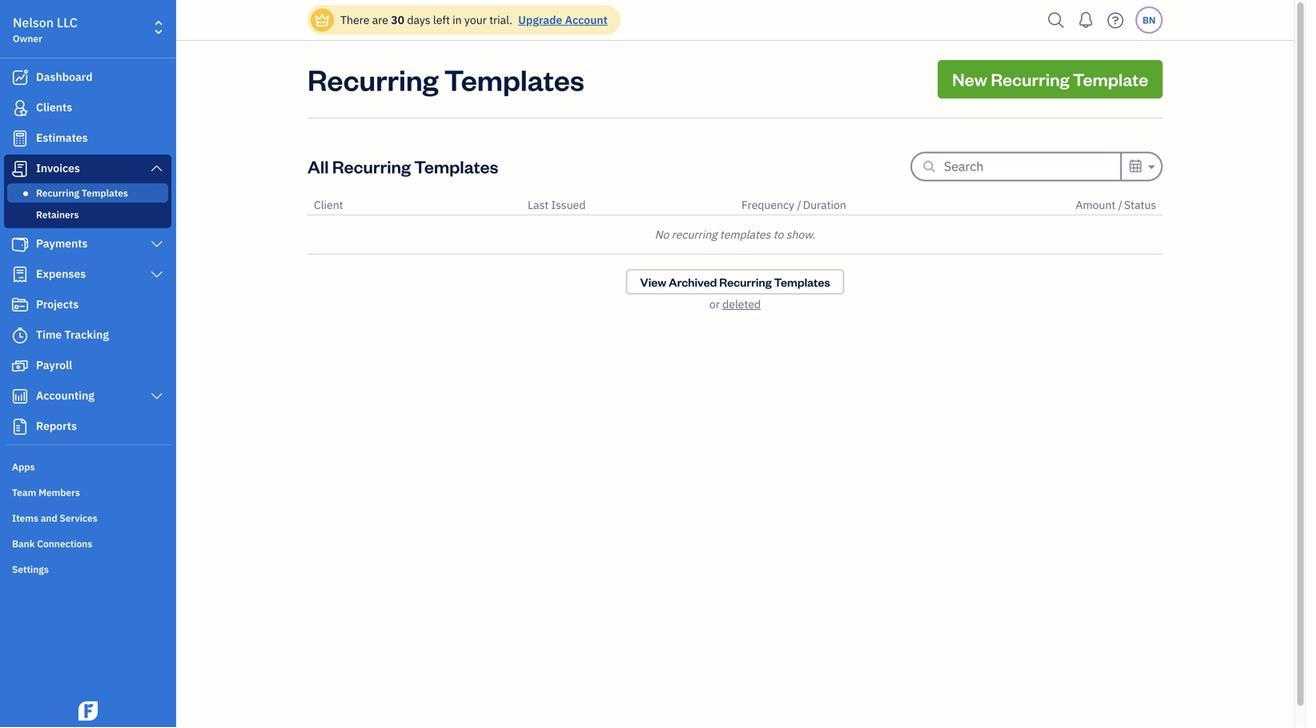 Task type: describe. For each thing, give the bounding box(es) containing it.
your
[[464, 12, 487, 27]]

freshbooks image
[[75, 701, 101, 721]]

client image
[[10, 100, 30, 116]]

items
[[12, 512, 38, 524]]

frequency link
[[741, 197, 797, 212]]

items and services link
[[4, 505, 171, 529]]

team
[[12, 486, 36, 499]]

search image
[[1043, 8, 1069, 32]]

view archived recurring templates link
[[626, 269, 844, 295]]

account
[[565, 12, 608, 27]]

view archived recurring templates or deleted
[[640, 274, 830, 311]]

left
[[433, 12, 450, 27]]

services
[[60, 512, 97, 524]]

recurring inside view archived recurring templates or deleted
[[719, 274, 772, 289]]

connections
[[37, 537, 92, 550]]

items and services
[[12, 512, 97, 524]]

caretdown image
[[1146, 157, 1155, 177]]

and
[[41, 512, 57, 524]]

last
[[528, 197, 549, 212]]

upgrade account link
[[515, 12, 608, 27]]

dashboard link
[[4, 63, 171, 92]]

new
[[952, 68, 987, 90]]

there
[[340, 12, 369, 27]]

bn
[[1142, 14, 1156, 26]]

settings
[[12, 563, 49, 576]]

recurring templates link
[[7, 183, 168, 203]]

time tracking link
[[4, 321, 171, 350]]

deleted
[[722, 297, 761, 311]]

to
[[773, 227, 783, 242]]

template
[[1073, 68, 1148, 90]]

project image
[[10, 297, 30, 313]]

clients link
[[4, 94, 171, 123]]

chevron large down image for invoices
[[149, 162, 164, 175]]

payroll
[[36, 358, 72, 372]]

calendar image
[[1128, 157, 1143, 176]]

templates inside main element
[[82, 187, 128, 199]]

/ for duration
[[797, 197, 801, 212]]

expenses link
[[4, 260, 171, 289]]

templates
[[720, 227, 771, 242]]

there are 30 days left in your trial. upgrade account
[[340, 12, 608, 27]]

0 vertical spatial recurring templates
[[307, 60, 584, 98]]

notifications image
[[1073, 4, 1099, 36]]

chevron large down image for accounting
[[149, 390, 164, 403]]

expenses
[[36, 266, 86, 281]]

new recurring template
[[952, 68, 1148, 90]]

client link
[[314, 197, 343, 212]]

duration link
[[803, 197, 846, 212]]

show.
[[786, 227, 815, 242]]

/ for status
[[1118, 197, 1122, 212]]

projects link
[[4, 291, 171, 319]]

last issued link
[[528, 197, 586, 212]]

nelson llc owner
[[13, 14, 78, 45]]

reports link
[[4, 412, 171, 441]]

recurring
[[672, 227, 717, 242]]

recurring templates inside recurring templates link
[[36, 187, 128, 199]]

report image
[[10, 419, 30, 435]]

chevron large down image
[[149, 268, 164, 281]]

upgrade
[[518, 12, 562, 27]]

all recurring templates
[[307, 155, 498, 178]]

tracking
[[64, 327, 109, 342]]

dashboard
[[36, 69, 93, 84]]

no recurring templates to show.
[[655, 227, 815, 242]]

team members
[[12, 486, 80, 499]]

owner
[[13, 32, 42, 45]]

amount link
[[1076, 197, 1118, 212]]

main element
[[0, 0, 216, 727]]

deleted link
[[722, 297, 761, 311]]

accounting link
[[4, 382, 171, 411]]

chevron large down image for payments
[[149, 238, 164, 251]]

money image
[[10, 358, 30, 374]]



Task type: locate. For each thing, give the bounding box(es) containing it.
nelson
[[13, 14, 54, 31]]

recurring templates
[[307, 60, 584, 98], [36, 187, 128, 199]]

days
[[407, 12, 430, 27]]

amount
[[1076, 197, 1116, 212]]

in
[[453, 12, 462, 27]]

Search text field
[[944, 153, 1120, 179]]

accounting
[[36, 388, 94, 403]]

or
[[709, 297, 720, 311]]

timer image
[[10, 328, 30, 344]]

1 horizontal spatial recurring templates
[[307, 60, 584, 98]]

chevron large down image inside invoices 'link'
[[149, 162, 164, 175]]

status
[[1124, 197, 1156, 212]]

time
[[36, 327, 62, 342]]

30
[[391, 12, 404, 27]]

/ left duration link
[[797, 197, 801, 212]]

expense image
[[10, 267, 30, 283]]

recurring
[[307, 60, 438, 98], [991, 68, 1069, 90], [332, 155, 411, 178], [36, 187, 79, 199], [719, 274, 772, 289]]

duration
[[803, 197, 846, 212]]

client
[[314, 197, 343, 212]]

templates inside view archived recurring templates or deleted
[[774, 274, 830, 289]]

recurring right new
[[991, 68, 1069, 90]]

projects
[[36, 297, 79, 311]]

recurring templates up retainers link
[[36, 187, 128, 199]]

chevron large down image
[[149, 162, 164, 175], [149, 238, 164, 251], [149, 390, 164, 403]]

retainers
[[36, 208, 79, 221]]

retainers link
[[7, 205, 168, 224]]

team members link
[[4, 480, 171, 504]]

2 vertical spatial chevron large down image
[[149, 390, 164, 403]]

2 chevron large down image from the top
[[149, 238, 164, 251]]

estimates link
[[4, 124, 171, 153]]

/
[[797, 197, 801, 212], [1118, 197, 1122, 212]]

reports
[[36, 418, 77, 433]]

estimate image
[[10, 131, 30, 147]]

1 chevron large down image from the top
[[149, 162, 164, 175]]

0 vertical spatial chevron large down image
[[149, 162, 164, 175]]

crown image
[[314, 12, 331, 28]]

1 horizontal spatial /
[[1118, 197, 1122, 212]]

3 chevron large down image from the top
[[149, 390, 164, 403]]

trial.
[[489, 12, 512, 27]]

no
[[655, 227, 669, 242]]

1 / from the left
[[797, 197, 801, 212]]

status link
[[1124, 197, 1156, 212]]

payments
[[36, 236, 88, 251]]

1 vertical spatial chevron large down image
[[149, 238, 164, 251]]

chart image
[[10, 388, 30, 404]]

are
[[372, 12, 388, 27]]

bank
[[12, 537, 35, 550]]

bn button
[[1135, 6, 1163, 34]]

recurring up deleted
[[719, 274, 772, 289]]

recurring down 'are'
[[307, 60, 438, 98]]

recurring inside new recurring template link
[[991, 68, 1069, 90]]

new recurring template link
[[938, 60, 1163, 98]]

recurring right all
[[332, 155, 411, 178]]

archived
[[669, 274, 717, 289]]

/ left status
[[1118, 197, 1122, 212]]

dashboard image
[[10, 70, 30, 86]]

frequency
[[741, 197, 794, 212]]

1 vertical spatial recurring templates
[[36, 187, 128, 199]]

view
[[640, 274, 666, 289]]

payments link
[[4, 230, 171, 259]]

apps
[[12, 460, 35, 473]]

go to help image
[[1103, 8, 1128, 32]]

apps link
[[4, 454, 171, 478]]

llc
[[57, 14, 78, 31]]

0 horizontal spatial recurring templates
[[36, 187, 128, 199]]

invoices link
[[4, 155, 171, 183]]

payment image
[[10, 236, 30, 252]]

payroll link
[[4, 352, 171, 380]]

recurring templates down left at top
[[307, 60, 584, 98]]

templates
[[444, 60, 584, 98], [414, 155, 498, 178], [82, 187, 128, 199], [774, 274, 830, 289]]

chevron large down image up chevron large down image at the top left
[[149, 238, 164, 251]]

0 horizontal spatial /
[[797, 197, 801, 212]]

frequency / duration
[[741, 197, 846, 212]]

settings link
[[4, 557, 171, 581]]

invoice image
[[10, 161, 30, 177]]

2 / from the left
[[1118, 197, 1122, 212]]

chevron large down image up recurring templates link on the left of page
[[149, 162, 164, 175]]

all
[[307, 155, 329, 178]]

recurring inside recurring templates link
[[36, 187, 79, 199]]

chevron large down image up the reports link
[[149, 390, 164, 403]]

time tracking
[[36, 327, 109, 342]]

last issued
[[528, 197, 586, 212]]

bank connections
[[12, 537, 92, 550]]

members
[[38, 486, 80, 499]]

estimates
[[36, 130, 88, 145]]

invoices
[[36, 161, 80, 175]]

bank connections link
[[4, 531, 171, 555]]

recurring up retainers
[[36, 187, 79, 199]]

clients
[[36, 100, 72, 115]]

amount / status
[[1076, 197, 1156, 212]]

issued
[[551, 197, 586, 212]]



Task type: vqa. For each thing, say whether or not it's contained in the screenshot.
'Team Members' link
yes



